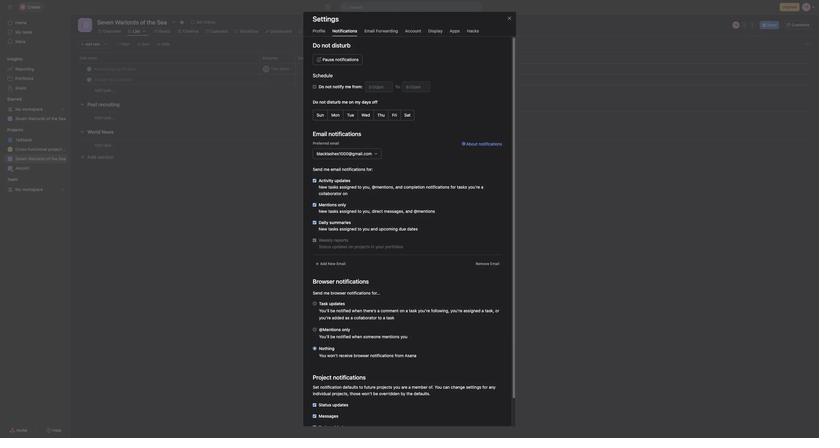 Task type: vqa. For each thing, say whether or not it's contained in the screenshot.
bottommost November Project
no



Task type: locate. For each thing, give the bounding box(es) containing it.
of for second seven warlords of the sea link
[[46, 156, 50, 161]]

2 add task… row from the top
[[71, 112, 820, 123]]

tasks for daily summaries new tasks assigned to you and upcoming due dates
[[329, 227, 339, 232]]

assigned down summaries
[[340, 227, 357, 232]]

task down 'comment'
[[387, 316, 395, 321]]

direct
[[372, 209, 383, 214]]

1 vertical spatial warlords
[[28, 156, 45, 161]]

0 vertical spatial status
[[319, 245, 331, 250]]

settings
[[466, 385, 482, 390]]

amjad
[[15, 166, 30, 171]]

reporting
[[15, 67, 34, 72]]

weekly
[[319, 238, 333, 243]]

member
[[412, 385, 428, 390]]

1 vertical spatial add task… button
[[95, 115, 115, 121]]

1 vertical spatial the
[[51, 156, 57, 161]]

None radio
[[313, 302, 317, 306]]

task up you'll
[[319, 302, 328, 307]]

3 add task… button from the top
[[95, 142, 115, 149]]

1 horizontal spatial and
[[396, 185, 403, 190]]

you inside daily summaries new tasks assigned to you and upcoming due dates
[[363, 227, 370, 232]]

add task… row for world news
[[71, 140, 820, 151]]

seven warlords of the sea
[[15, 116, 66, 121], [15, 156, 66, 161]]

None text field
[[402, 82, 430, 92]]

when inside @mentions only you'll be notified when someone mentions you
[[352, 335, 362, 340]]

new
[[319, 185, 327, 190], [319, 209, 327, 214], [319, 227, 327, 232], [328, 262, 336, 266]]

1 add task… from the top
[[95, 88, 115, 93]]

do not notify me from:
[[319, 84, 363, 89]]

for…
[[372, 291, 380, 296]]

about notifications link
[[462, 141, 503, 166]]

None checkbox
[[313, 179, 317, 183], [313, 221, 317, 225], [313, 179, 317, 183], [313, 221, 317, 225]]

on inside weekly reports status updates on projects in your portfolios
[[349, 245, 354, 250]]

2 task… from the top
[[103, 115, 115, 120]]

2 seven from the top
[[15, 156, 27, 161]]

add task… button down the assign hq locations text box
[[95, 87, 115, 94]]

2 vertical spatial be
[[373, 392, 378, 397]]

workspace down amjad link
[[22, 187, 43, 192]]

a inside activity updates new tasks assigned to you, @mentions, and completion notifications for tasks you're a collaborator on
[[482, 185, 484, 190]]

do for do not disturb me on my days off
[[313, 100, 318, 105]]

2 send from the top
[[313, 291, 323, 296]]

1 notified from the top
[[337, 309, 351, 314]]

you inside set notification defaults to future projects you are a member of. you can change settings for any individual projects, those won't be overridden by the defaults.
[[394, 385, 401, 390]]

projects element
[[0, 125, 71, 174]]

do for do not disturb
[[313, 42, 320, 49]]

0 vertical spatial seven warlords of the sea link
[[4, 114, 67, 124]]

1 my workspace from the top
[[15, 107, 43, 112]]

1 vertical spatial projects
[[377, 385, 392, 390]]

workspace
[[22, 107, 43, 112], [22, 187, 43, 192]]

add task… down the assign hq locations text box
[[95, 88, 115, 93]]

0 vertical spatial task
[[93, 42, 100, 46]]

upgrade button
[[781, 3, 800, 11]]

portfolios link
[[4, 74, 67, 83]]

to:
[[395, 84, 401, 89]]

0 vertical spatial add task…
[[95, 88, 115, 93]]

seven inside the projects element
[[15, 156, 27, 161]]

home link
[[4, 18, 67, 28]]

1 vertical spatial seven
[[15, 156, 27, 161]]

Status updates checkbox
[[313, 404, 317, 407]]

1 my workspace link from the top
[[4, 105, 67, 114]]

notifications right completion
[[426, 185, 450, 190]]

a right you're
[[482, 185, 484, 190]]

added inside task updates you'll be notified when there's a comment on a task you're following, you're assigned a task, or you're added as a collaborator to a task
[[332, 316, 344, 321]]

thu
[[378, 113, 385, 118]]

when left there's
[[352, 309, 362, 314]]

assigned for updates
[[340, 185, 357, 190]]

task… for recruiting
[[103, 115, 115, 120]]

starred element
[[0, 94, 71, 125]]

0 vertical spatial notified
[[337, 309, 351, 314]]

completed image
[[86, 76, 93, 83]]

settings
[[313, 15, 339, 23]]

project
[[48, 147, 62, 152]]

None text field
[[96, 17, 169, 28], [365, 82, 393, 92], [96, 17, 169, 28], [365, 82, 393, 92]]

2 vertical spatial add task… button
[[95, 142, 115, 149]]

you
[[319, 354, 326, 359], [435, 385, 442, 390]]

2 my workspace link from the top
[[4, 185, 67, 195]]

notifications
[[333, 28, 358, 33]]

2 when from the top
[[352, 335, 362, 340]]

2 warlords from the top
[[28, 156, 45, 161]]

name
[[88, 56, 97, 60]]

add up post recruiting button
[[95, 88, 102, 93]]

mentions
[[319, 203, 337, 208]]

1 vertical spatial and
[[406, 209, 413, 214]]

add task… inside header untitled section tree grid
[[95, 88, 115, 93]]

the
[[51, 116, 57, 121], [51, 156, 57, 161], [407, 392, 413, 397]]

0 vertical spatial added
[[332, 316, 344, 321]]

my inside global element
[[15, 30, 21, 35]]

task for task updates you'll be notified when there's a comment on a task you're following, you're assigned a task, or you're added as a collaborator to a task
[[319, 302, 328, 307]]

my workspace down team
[[15, 187, 43, 192]]

close image
[[508, 16, 512, 21]]

3 my from the top
[[15, 187, 21, 192]]

of.
[[429, 385, 434, 390]]

you up weekly reports status updates on projects in your portfolios
[[363, 227, 370, 232]]

on inside task updates you'll be notified when there's a comment on a task you're following, you're assigned a task, or you're added as a collaborator to a task
[[400, 309, 405, 314]]

not left the disturb
[[320, 100, 326, 105]]

task up name
[[93, 42, 100, 46]]

add task… button for news
[[95, 142, 115, 149]]

updates down send me email notifications for:
[[335, 178, 351, 183]]

remove email button
[[473, 260, 503, 269]]

warlords inside starred element
[[28, 116, 45, 121]]

only inside @mentions only you'll be notified when someone mentions you
[[342, 328, 350, 333]]

1 vertical spatial seven warlords of the sea
[[15, 156, 66, 161]]

my down starred
[[15, 107, 21, 112]]

email left forwarding
[[365, 28, 375, 33]]

0 horizontal spatial for
[[451, 185, 456, 190]]

email inside button
[[365, 28, 375, 33]]

2 you, from the top
[[363, 209, 371, 214]]

of inside the projects element
[[46, 156, 50, 161]]

the right by
[[407, 392, 413, 397]]

be inside @mentions only you'll be notified when someone mentions you
[[331, 335, 335, 340]]

upcoming
[[379, 227, 398, 232]]

you're down you'll
[[319, 316, 331, 321]]

2 vertical spatial task
[[387, 316, 395, 321]]

projects
[[355, 245, 370, 250], [377, 385, 392, 390]]

seven warlords of the sea link
[[4, 114, 67, 124], [4, 154, 67, 164]]

my workspace link down amjad link
[[4, 185, 67, 195]]

defaults.
[[414, 392, 431, 397]]

1 vertical spatial do
[[319, 84, 324, 89]]

updates inside activity updates new tasks assigned to you, @mentions, and completion notifications for tasks you're a collaborator on
[[335, 178, 351, 183]]

notified inside task updates you'll be notified when there's a comment on a task you're following, you're assigned a task, or you're added as a collaborator to a task
[[337, 309, 351, 314]]

timeline link
[[178, 28, 199, 35]]

warlords for second seven warlords of the sea link
[[28, 156, 45, 161]]

0 vertical spatial seven warlords of the sea
[[15, 116, 66, 121]]

a left task,
[[482, 309, 484, 314]]

1 seven from the top
[[15, 116, 27, 121]]

post recruiting
[[88, 102, 120, 107]]

browser right receive
[[354, 354, 369, 359]]

board link
[[154, 28, 171, 35]]

you're
[[469, 185, 480, 190]]

0 vertical spatial for
[[451, 185, 456, 190]]

be inside task updates you'll be notified when there's a comment on a task you're following, you're assigned a task, or you're added as a collaborator to a task
[[331, 309, 335, 314]]

updates for activity
[[335, 178, 351, 183]]

1 horizontal spatial for
[[483, 385, 488, 390]]

1 horizontal spatial tb
[[735, 23, 739, 27]]

0 vertical spatial do
[[313, 42, 320, 49]]

projects for on
[[355, 245, 370, 250]]

1 of from the top
[[46, 116, 50, 121]]

you right mentions
[[401, 335, 408, 340]]

1 vertical spatial task
[[319, 302, 328, 307]]

daily
[[319, 220, 329, 225]]

tasks for activity updates new tasks assigned to you, @mentions, and completion notifications for tasks you're a collaborator on
[[329, 185, 339, 190]]

2 vertical spatial and
[[371, 227, 378, 232]]

you for are
[[394, 385, 401, 390]]

do right "do not notify me from:" option
[[319, 84, 324, 89]]

blacklashes1000@gmail.com button
[[313, 149, 382, 159]]

upgrade
[[783, 5, 798, 9]]

notified
[[337, 309, 351, 314], [337, 335, 351, 340]]

the inside the projects element
[[51, 156, 57, 161]]

new inside activity updates new tasks assigned to you, @mentions, and completion notifications for tasks you're a collaborator on
[[319, 185, 327, 190]]

add task… button up 'section' on the left of the page
[[95, 142, 115, 149]]

add task… button down post recruiting button
[[95, 115, 115, 121]]

only inside mentions only new tasks assigned to you, direct messages, and @mentions
[[338, 203, 346, 208]]

my inside teams "element"
[[15, 187, 21, 192]]

on
[[349, 100, 354, 105], [343, 191, 348, 196], [349, 245, 354, 250], [400, 309, 405, 314]]

warlords
[[28, 116, 45, 121], [28, 156, 45, 161]]

send up you'll
[[313, 291, 323, 296]]

1 vertical spatial for
[[483, 385, 488, 390]]

seven warlords of the sea up talkback link
[[15, 116, 66, 121]]

to inside mentions only new tasks assigned to you, direct messages, and @mentions
[[358, 209, 362, 214]]

task
[[93, 42, 100, 46], [409, 309, 417, 314], [387, 316, 395, 321]]

tb button
[[733, 22, 740, 29]]

None checkbox
[[313, 203, 317, 207], [313, 239, 317, 242], [313, 203, 317, 207], [313, 239, 317, 242]]

assign hq locations cell
[[71, 74, 261, 85]]

mentions only new tasks assigned to you, direct messages, and @mentions
[[319, 203, 435, 214]]

you, left direct
[[363, 209, 371, 214]]

projects,
[[332, 392, 349, 397]]

task
[[79, 56, 87, 60], [319, 302, 328, 307]]

from
[[395, 354, 404, 359]]

to inside activity updates new tasks assigned to you, @mentions, and completion notifications for tasks you're a collaborator on
[[358, 185, 362, 190]]

task inside row
[[79, 56, 87, 60]]

my inside starred element
[[15, 107, 21, 112]]

sea inside the projects element
[[59, 156, 66, 161]]

task inside task updates you'll be notified when there's a comment on a task you're following, you're assigned a task, or you're added as a collaborator to a task
[[319, 302, 328, 307]]

1 vertical spatial collaborator
[[354, 316, 377, 321]]

0 vertical spatial you
[[363, 227, 370, 232]]

browser down browser notifications
[[331, 291, 346, 296]]

for left you're
[[451, 185, 456, 190]]

to down 'comment'
[[378, 316, 382, 321]]

1 horizontal spatial you
[[435, 385, 442, 390]]

email up activity
[[331, 167, 341, 172]]

2 my from the top
[[15, 107, 21, 112]]

collaborator down there's
[[354, 316, 377, 321]]

do down the profile button
[[313, 42, 320, 49]]

my for global element
[[15, 30, 21, 35]]

2 notified from the top
[[337, 335, 351, 340]]

me up you'll
[[324, 291, 330, 296]]

1 vertical spatial sea
[[59, 156, 66, 161]]

a inside set notification defaults to future projects you are a member of. you can change settings for any individual projects, those won't be overridden by the defaults.
[[409, 385, 411, 390]]

tasks down activity
[[329, 185, 339, 190]]

updates inside task updates you'll be notified when there's a comment on a task you're following, you're assigned a task, or you're added as a collaborator to a task
[[329, 302, 345, 307]]

on left in on the bottom left
[[349, 245, 354, 250]]

add task… row
[[71, 85, 820, 96], [71, 112, 820, 123], [71, 140, 820, 151]]

0 vertical spatial when
[[352, 309, 362, 314]]

1 horizontal spatial task
[[387, 316, 395, 321]]

1 vertical spatial my workspace
[[15, 187, 43, 192]]

the down project in the top left of the page
[[51, 156, 57, 161]]

only down as
[[342, 328, 350, 333]]

tasks inside mentions only new tasks assigned to you, direct messages, and @mentions
[[329, 209, 339, 214]]

2 sea from the top
[[59, 156, 66, 161]]

notified for updates
[[337, 309, 351, 314]]

0 vertical spatial be
[[331, 309, 335, 314]]

1 vertical spatial me
[[324, 167, 330, 172]]

asana
[[405, 354, 417, 359]]

assignee
[[263, 56, 278, 60]]

2 workspace from the top
[[22, 187, 43, 192]]

updates for task
[[329, 302, 345, 307]]

sea inside starred element
[[59, 116, 66, 121]]

add up add section button
[[95, 143, 102, 148]]

a down 'comment'
[[383, 316, 385, 321]]

when left someone
[[352, 335, 362, 340]]

1 horizontal spatial you
[[394, 385, 401, 390]]

0 vertical spatial add task… button
[[95, 87, 115, 94]]

not left the 'notify' on the top
[[325, 84, 332, 89]]

global element
[[0, 14, 71, 50]]

1 vertical spatial send
[[313, 291, 323, 296]]

and inside activity updates new tasks assigned to you, @mentions, and completion notifications for tasks you're a collaborator on
[[396, 185, 403, 190]]

0 vertical spatial email
[[330, 141, 339, 146]]

tasks down home
[[22, 30, 32, 35]]

2 vertical spatial do
[[313, 100, 318, 105]]

2 vertical spatial add task…
[[95, 143, 115, 148]]

1 vertical spatial my workspace link
[[4, 185, 67, 195]]

3 add task… from the top
[[95, 143, 115, 148]]

2 horizontal spatial task
[[409, 309, 417, 314]]

and right messages,
[[406, 209, 413, 214]]

1 seven warlords of the sea from the top
[[15, 116, 66, 121]]

you left are
[[394, 385, 401, 390]]

my workspace link inside teams "element"
[[4, 185, 67, 195]]

to inside task updates you'll be notified when there's a comment on a task you're following, you're assigned a task, or you're added as a collaborator to a task
[[378, 316, 382, 321]]

Assign HQ locations text field
[[93, 77, 135, 83]]

header untitled section tree grid
[[71, 64, 820, 96]]

notified up as
[[337, 309, 351, 314]]

0 horizontal spatial and
[[371, 227, 378, 232]]

when
[[352, 309, 362, 314], [352, 335, 362, 340]]

workspace inside teams "element"
[[22, 187, 43, 192]]

me for browser
[[324, 291, 330, 296]]

1 vertical spatial of
[[46, 156, 50, 161]]

to up daily summaries new tasks assigned to you and upcoming due dates
[[358, 209, 362, 214]]

1 vertical spatial my
[[15, 107, 21, 112]]

2 my workspace from the top
[[15, 187, 43, 192]]

0 horizontal spatial you
[[363, 227, 370, 232]]

when for someone
[[352, 335, 362, 340]]

0 horizontal spatial browser
[[331, 291, 346, 296]]

my workspace inside starred element
[[15, 107, 43, 112]]

2 vertical spatial me
[[324, 291, 330, 296]]

0 horizontal spatial task
[[93, 42, 100, 46]]

tasks
[[22, 30, 32, 35], [329, 185, 339, 190], [457, 185, 467, 190], [329, 209, 339, 214], [329, 227, 339, 232]]

send for send me browser notifications for…
[[313, 291, 323, 296]]

teams element
[[0, 174, 71, 196]]

status down weekly
[[319, 245, 331, 250]]

or
[[496, 309, 500, 314]]

collapse task list for this section image
[[80, 102, 85, 107]]

add task… up 'section' on the left of the page
[[95, 143, 115, 148]]

0 vertical spatial task
[[79, 56, 87, 60]]

1 seven warlords of the sea link from the top
[[4, 114, 67, 124]]

projects inside set notification defaults to future projects you are a member of. you can change settings for any individual projects, those won't be overridden by the defaults.
[[377, 385, 392, 390]]

of inside starred element
[[46, 116, 50, 121]]

send me email notifications for:
[[313, 167, 373, 172]]

new down daily
[[319, 227, 327, 232]]

1 vertical spatial notified
[[337, 335, 351, 340]]

and left completion
[[396, 185, 403, 190]]

notifications inside nothing you won't receive browser notifications from asana
[[370, 354, 394, 359]]

None radio
[[313, 328, 317, 332], [313, 347, 317, 351], [313, 328, 317, 332], [313, 347, 317, 351]]

1 vertical spatial add task…
[[95, 115, 115, 120]]

add task… down post recruiting button
[[95, 115, 115, 120]]

be down the @mentions
[[331, 335, 335, 340]]

2 add task… from the top
[[95, 115, 115, 120]]

completed image
[[86, 65, 93, 73]]

daily summaries new tasks assigned to you and upcoming due dates
[[319, 220, 418, 232]]

workspace inside starred element
[[22, 107, 43, 112]]

2 horizontal spatial you're
[[451, 309, 463, 314]]

notifications left 'for:'
[[342, 167, 366, 172]]

you inside nothing you won't receive browser notifications from asana
[[319, 354, 326, 359]]

0 vertical spatial my workspace
[[15, 107, 43, 112]]

1 status from the top
[[319, 245, 331, 250]]

updates down send me browser notifications for…
[[329, 302, 345, 307]]

send up activity
[[313, 167, 323, 172]]

do not disturb me on my days off
[[313, 100, 378, 105]]

0 horizontal spatial collaborator
[[319, 191, 342, 196]]

only for mentions only
[[338, 203, 346, 208]]

notified for only
[[337, 335, 351, 340]]

2 of from the top
[[46, 156, 50, 161]]

messages up 'tasks added'
[[319, 414, 339, 419]]

2 vertical spatial add task… row
[[71, 140, 820, 151]]

completion
[[404, 185, 425, 190]]

1 vertical spatial you,
[[363, 209, 371, 214]]

tasks down mentions
[[329, 209, 339, 214]]

email down email notifications
[[330, 141, 339, 146]]

0 vertical spatial only
[[338, 203, 346, 208]]

new inside mentions only new tasks assigned to you, direct messages, and @mentions
[[319, 209, 327, 214]]

task right 'comment'
[[409, 309, 417, 314]]

1 when from the top
[[352, 309, 362, 314]]

1 vertical spatial status
[[319, 403, 332, 408]]

to up won't
[[359, 385, 363, 390]]

1 vertical spatial not
[[320, 100, 326, 105]]

3 task… from the top
[[103, 143, 115, 148]]

1 vertical spatial task…
[[103, 115, 115, 120]]

1 horizontal spatial browser
[[354, 354, 369, 359]]

assigned inside mentions only new tasks assigned to you, direct messages, and @mentions
[[340, 209, 357, 214]]

my workspace link
[[4, 105, 67, 114], [4, 185, 67, 195]]

2 vertical spatial my
[[15, 187, 21, 192]]

1 vertical spatial add task… row
[[71, 112, 820, 123]]

be for you'll
[[331, 309, 335, 314]]

summaries
[[330, 220, 351, 225]]

task… up 'section' on the left of the page
[[103, 143, 115, 148]]

you right of.
[[435, 385, 442, 390]]

projects up overridden at the left of the page
[[377, 385, 392, 390]]

new inside daily summaries new tasks assigned to you and upcoming due dates
[[319, 227, 327, 232]]

a right as
[[351, 316, 353, 321]]

1 sea from the top
[[59, 116, 66, 121]]

notifications inside activity updates new tasks assigned to you, @mentions, and completion notifications for tasks you're a collaborator on
[[426, 185, 450, 190]]

and left upcoming
[[371, 227, 378, 232]]

assigned up summaries
[[340, 209, 357, 214]]

row containing task name
[[71, 53, 820, 64]]

updates down 'reports'
[[332, 245, 348, 250]]

Tasks added checkbox
[[313, 426, 317, 430]]

email notifications
[[313, 131, 362, 138]]

notifications
[[335, 57, 359, 62], [479, 142, 503, 147], [342, 167, 366, 172], [426, 185, 450, 190], [347, 291, 371, 296], [370, 354, 394, 359]]

tb inside button
[[735, 23, 739, 27]]

you for and
[[363, 227, 370, 232]]

as
[[345, 316, 350, 321]]

tasks left you're
[[457, 185, 467, 190]]

0 vertical spatial you
[[319, 354, 326, 359]]

sea
[[59, 116, 66, 121], [59, 156, 66, 161]]

seven down 'cross-'
[[15, 156, 27, 161]]

forwarding
[[376, 28, 398, 33]]

you, inside mentions only new tasks assigned to you, direct messages, and @mentions
[[363, 209, 371, 214]]

1 my from the top
[[15, 30, 21, 35]]

add new email button
[[313, 260, 349, 269]]

0 vertical spatial add task… row
[[71, 85, 820, 96]]

warlords up talkback link
[[28, 116, 45, 121]]

assigned for summaries
[[340, 227, 357, 232]]

date
[[306, 56, 313, 60]]

3 add task… row from the top
[[71, 140, 820, 151]]

1 you, from the top
[[363, 185, 371, 190]]

the up talkback link
[[51, 116, 57, 121]]

to up weekly reports status updates on projects in your portfolios
[[358, 227, 362, 232]]

2 seven warlords of the sea link from the top
[[4, 154, 67, 164]]

added right tasks
[[331, 426, 343, 431]]

0 vertical spatial the
[[51, 116, 57, 121]]

to for summaries
[[358, 227, 362, 232]]

for inside set notification defaults to future projects you are a member of. you can change settings for any individual projects, those won't be overridden by the defaults.
[[483, 385, 488, 390]]

do up sun
[[313, 100, 318, 105]]

1 workspace from the top
[[22, 107, 43, 112]]

1 warlords from the top
[[28, 116, 45, 121]]

assigned inside daily summaries new tasks assigned to you and upcoming due dates
[[340, 227, 357, 232]]

you, for direct
[[363, 209, 371, 214]]

only right mentions
[[338, 203, 346, 208]]

0 vertical spatial my workspace link
[[4, 105, 67, 114]]

notified inside @mentions only you'll be notified when someone mentions you
[[337, 335, 351, 340]]

change
[[451, 385, 465, 390]]

new down activity
[[319, 185, 327, 190]]

0 vertical spatial task…
[[103, 88, 115, 93]]

sea for seven warlords of the sea link in the starred element
[[59, 116, 66, 121]]

account button
[[406, 28, 422, 36]]

0 horizontal spatial tb
[[264, 67, 269, 71]]

you
[[363, 227, 370, 232], [401, 335, 408, 340], [394, 385, 401, 390]]

to inside daily summaries new tasks assigned to you and upcoming due dates
[[358, 227, 362, 232]]

functional
[[28, 147, 47, 152]]

1 horizontal spatial collaborator
[[354, 316, 377, 321]]

workflow
[[240, 29, 259, 34]]

assigned inside activity updates new tasks assigned to you, @mentions, and completion notifications for tasks you're a collaborator on
[[340, 185, 357, 190]]

workspace down goals link
[[22, 107, 43, 112]]

0 vertical spatial workspace
[[22, 107, 43, 112]]

dashboard link
[[266, 28, 292, 35]]

to for updates
[[358, 185, 362, 190]]

1 horizontal spatial email
[[365, 28, 375, 33]]

portfolios
[[385, 245, 404, 250]]

0 horizontal spatial task
[[79, 56, 87, 60]]

1 vertical spatial browser
[[354, 354, 369, 359]]

1 send from the top
[[313, 167, 323, 172]]

when inside task updates you'll be notified when there's a comment on a task you're following, you're assigned a task, or you're added as a collaborator to a task
[[352, 309, 362, 314]]

1 vertical spatial only
[[342, 328, 350, 333]]

post recruiting button
[[88, 99, 120, 110]]

email
[[330, 141, 339, 146], [331, 167, 341, 172]]

Completed checkbox
[[86, 65, 93, 73]]

seven up projects
[[15, 116, 27, 121]]

assigned inside task updates you'll be notified when there's a comment on a task you're following, you're assigned a task, or you're added as a collaborator to a task
[[464, 309, 481, 314]]

the inside starred element
[[51, 116, 57, 121]]

seven warlords of the sea down the cross-functional project plan
[[15, 156, 66, 161]]

0 vertical spatial of
[[46, 116, 50, 121]]

seven warlords of the sea link down "functional"
[[4, 154, 67, 164]]

warlords inside the projects element
[[28, 156, 45, 161]]

0 vertical spatial you,
[[363, 185, 371, 190]]

updates
[[335, 178, 351, 183], [332, 245, 348, 250], [329, 302, 345, 307], [333, 403, 349, 408]]

apps
[[450, 28, 460, 33]]

2 add task… button from the top
[[95, 115, 115, 121]]

row
[[71, 53, 820, 64], [78, 63, 813, 64], [71, 64, 820, 75], [71, 74, 820, 85]]

Recruiting top Pirates text field
[[93, 66, 137, 72]]

0 vertical spatial and
[[396, 185, 403, 190]]

projects inside weekly reports status updates on projects in your portfolios
[[355, 245, 370, 250]]

2 vertical spatial the
[[407, 392, 413, 397]]

0 vertical spatial seven
[[15, 116, 27, 121]]

files
[[335, 29, 344, 34]]

and
[[396, 185, 403, 190], [406, 209, 413, 214], [371, 227, 378, 232]]

0 vertical spatial collaborator
[[319, 191, 342, 196]]

seven warlords of the sea inside starred element
[[15, 116, 66, 121]]

to
[[358, 185, 362, 190], [358, 209, 362, 214], [358, 227, 362, 232], [378, 316, 382, 321], [359, 385, 363, 390]]

0 vertical spatial sea
[[59, 116, 66, 121]]

2 vertical spatial task…
[[103, 143, 115, 148]]

task… down recruiting
[[103, 115, 115, 120]]

collaborator inside task updates you'll be notified when there's a comment on a task you're following, you're assigned a task, or you're added as a collaborator to a task
[[354, 316, 377, 321]]

2 vertical spatial you
[[394, 385, 401, 390]]

notifications down not disturb at the top
[[335, 57, 359, 62]]

assigned down send me email notifications for:
[[340, 185, 357, 190]]

seven warlords of the sea inside the projects element
[[15, 156, 66, 161]]

seven inside starred element
[[15, 116, 27, 121]]

task left name
[[79, 56, 87, 60]]

Completed checkbox
[[86, 76, 93, 83]]

calendar link
[[206, 28, 228, 35]]

1 add task… button from the top
[[95, 87, 115, 94]]

0 horizontal spatial you're
[[319, 316, 331, 321]]

0 vertical spatial my
[[15, 30, 21, 35]]

of up talkback link
[[46, 116, 50, 121]]

0 vertical spatial projects
[[355, 245, 370, 250]]

assigned left task,
[[464, 309, 481, 314]]

1 task… from the top
[[103, 88, 115, 93]]

you down nothing
[[319, 354, 326, 359]]

and inside mentions only new tasks assigned to you, direct messages, and @mentions
[[406, 209, 413, 214]]

0 vertical spatial browser
[[331, 291, 346, 296]]

not disturb
[[322, 42, 351, 49]]

1 vertical spatial when
[[352, 335, 362, 340]]

tasks inside daily summaries new tasks assigned to you and upcoming due dates
[[329, 227, 339, 232]]

2 seven warlords of the sea from the top
[[15, 156, 66, 161]]

1 vertical spatial you
[[401, 335, 408, 340]]

to for only
[[358, 209, 362, 214]]

do
[[313, 42, 320, 49], [319, 84, 324, 89], [313, 100, 318, 105]]

messages down settings
[[304, 29, 323, 34]]

you inside @mentions only you'll be notified when someone mentions you
[[401, 335, 408, 340]]

warlords down cross-functional project plan link
[[28, 156, 45, 161]]

a right are
[[409, 385, 411, 390]]

you, inside activity updates new tasks assigned to you, @mentions, and completion notifications for tasks you're a collaborator on
[[363, 185, 371, 190]]

do for do not notify me from:
[[319, 84, 324, 89]]

inbox
[[15, 39, 26, 44]]



Task type: describe. For each thing, give the bounding box(es) containing it.
not for notify
[[325, 84, 332, 89]]

my workspace inside teams "element"
[[15, 187, 43, 192]]

add task… button for recruiting
[[95, 115, 115, 121]]

tue
[[347, 113, 354, 118]]

add up task name
[[85, 42, 92, 46]]

calendar
[[211, 29, 228, 34]]

notifications inside dropdown button
[[335, 57, 359, 62]]

task inside button
[[93, 42, 100, 46]]

invite button
[[6, 426, 31, 436]]

add task button
[[78, 40, 103, 48]]

pause
[[323, 57, 334, 62]]

share button
[[760, 21, 780, 29]]

you'll
[[319, 335, 330, 340]]

individual
[[313, 392, 331, 397]]

for inside activity updates new tasks assigned to you, @mentions, and completion notifications for tasks you're a collaborator on
[[451, 185, 456, 190]]

on inside activity updates new tasks assigned to you, @mentions, and completion notifications for tasks you're a collaborator on
[[343, 191, 348, 196]]

@mentions
[[414, 209, 435, 214]]

assigned for only
[[340, 209, 357, 214]]

1 vertical spatial task
[[409, 309, 417, 314]]

receive
[[339, 354, 353, 359]]

cross-functional project plan
[[15, 147, 71, 152]]

add new email
[[320, 262, 346, 266]]

add down weekly
[[320, 262, 327, 266]]

browser inside nothing you won't receive browser notifications from asana
[[354, 354, 369, 359]]

2 status from the top
[[319, 403, 332, 408]]

won't
[[362, 392, 372, 397]]

collaborator inside activity updates new tasks assigned to you, @mentions, and completion notifications for tasks you're a collaborator on
[[319, 191, 342, 196]]

add down post recruiting button
[[95, 115, 102, 120]]

tasks inside global element
[[22, 30, 32, 35]]

email forwarding button
[[365, 28, 398, 36]]

Do not notify me from: checkbox
[[313, 85, 317, 89]]

apps button
[[450, 28, 460, 36]]

add task
[[85, 42, 100, 46]]

activity
[[319, 178, 334, 183]]

row containing tb
[[71, 64, 820, 75]]

my tasks link
[[4, 28, 67, 37]]

only for @mentions only
[[342, 328, 350, 333]]

inbox link
[[4, 37, 67, 46]]

post
[[88, 102, 97, 107]]

be for you'll
[[331, 335, 335, 340]]

you inside set notification defaults to future projects you are a member of. you can change settings for any individual projects, those won't be overridden by the defaults.
[[435, 385, 442, 390]]

add task… for recruiting
[[95, 115, 115, 120]]

insights element
[[0, 54, 71, 94]]

0 vertical spatial me
[[342, 100, 348, 105]]

updates for status
[[333, 403, 349, 408]]

are
[[402, 385, 408, 390]]

list link
[[128, 28, 140, 35]]

display button
[[429, 28, 443, 36]]

display
[[429, 28, 443, 33]]

due
[[399, 227, 406, 232]]

sun
[[317, 113, 324, 118]]

recruiting top pirates cell
[[71, 64, 261, 75]]

someone
[[364, 335, 381, 340]]

you, for @mentions,
[[363, 185, 371, 190]]

starred
[[7, 97, 22, 102]]

notifications right the about
[[479, 142, 503, 147]]

tasks for mentions only new tasks assigned to you, direct messages, and @mentions
[[329, 209, 339, 214]]

new for new tasks assigned to you and upcoming due dates
[[319, 227, 327, 232]]

new for new tasks assigned to you, @mentions, and completion notifications for tasks you're a collaborator on
[[319, 185, 327, 190]]

sat
[[405, 113, 411, 118]]

of for seven warlords of the sea link in the starred element
[[46, 116, 50, 121]]

profile button
[[313, 28, 326, 36]]

future
[[364, 385, 376, 390]]

0 vertical spatial messages
[[304, 29, 323, 34]]

by
[[401, 392, 406, 397]]

1 vertical spatial messages
[[319, 414, 339, 419]]

nothing you won't receive browser notifications from asana
[[319, 347, 417, 359]]

task name
[[79, 56, 97, 60]]

on left my
[[349, 100, 354, 105]]

new inside button
[[328, 262, 336, 266]]

add task… for news
[[95, 143, 115, 148]]

set notification defaults to future projects you are a member of. you can change settings for any individual projects, those won't be overridden by the defaults.
[[313, 385, 496, 397]]

nothing
[[319, 347, 335, 352]]

send for send me email notifications for:
[[313, 167, 323, 172]]

my for teams "element"
[[15, 187, 21, 192]]

insights
[[7, 56, 23, 62]]

browser notifications
[[313, 279, 369, 285]]

tasks added
[[319, 426, 343, 431]]

sea for second seven warlords of the sea link
[[59, 156, 66, 161]]

projects
[[7, 127, 23, 132]]

list
[[133, 29, 140, 34]]

notifications button
[[333, 28, 358, 36]]

projects for future
[[377, 385, 392, 390]]

1 vertical spatial email
[[331, 167, 341, 172]]

pause notifications
[[323, 57, 359, 62]]

notification
[[320, 385, 342, 390]]

add inside header untitled section tree grid
[[95, 88, 102, 93]]

updates inside weekly reports status updates on projects in your portfolios
[[332, 245, 348, 250]]

hide sidebar image
[[8, 5, 12, 9]]

a right 'comment'
[[406, 309, 408, 314]]

add task… button inside header untitled section tree grid
[[95, 87, 115, 94]]

hacks
[[467, 28, 480, 33]]

your
[[376, 245, 384, 250]]

talkback link
[[4, 135, 67, 145]]

workspace for my workspace link within teams "element"
[[22, 187, 43, 192]]

tb inside header untitled section tree grid
[[264, 67, 269, 71]]

warlords for seven warlords of the sea link in the starred element
[[28, 116, 45, 121]]

status updates
[[319, 403, 349, 408]]

preferred
[[313, 141, 329, 146]]

news
[[102, 130, 114, 135]]

me for email
[[324, 167, 330, 172]]

add section
[[88, 155, 114, 160]]

new for new tasks assigned to you, direct messages, and @mentions
[[319, 209, 327, 214]]

recruiting
[[99, 102, 120, 107]]

section
[[98, 155, 114, 160]]

1 add task… row from the top
[[71, 85, 820, 96]]

account
[[406, 28, 422, 33]]

starred button
[[0, 96, 22, 102]]

task for task name
[[79, 56, 87, 60]]

notifications left for…
[[347, 291, 371, 296]]

cross-functional project plan link
[[4, 145, 71, 154]]

a right there's
[[378, 309, 380, 314]]

2 horizontal spatial email
[[491, 262, 500, 266]]

goals
[[15, 85, 26, 90]]

about notifications
[[466, 142, 503, 147]]

task… for news
[[103, 143, 115, 148]]

to inside set notification defaults to future projects you are a member of. you can change settings for any individual projects, those won't be overridden by the defaults.
[[359, 385, 363, 390]]

files link
[[330, 28, 344, 35]]

Messages checkbox
[[313, 415, 317, 419]]

the inside set notification defaults to future projects you are a member of. you can change settings for any individual projects, those won't be overridden by the defaults.
[[407, 392, 413, 397]]

collapse task list for this section image
[[80, 130, 85, 135]]

goals link
[[4, 83, 67, 93]]

reporting link
[[4, 64, 67, 74]]

list image
[[82, 22, 89, 29]]

add left 'section' on the left of the page
[[88, 155, 96, 160]]

board
[[159, 29, 171, 34]]

any
[[489, 385, 496, 390]]

comment
[[381, 309, 399, 314]]

overridden
[[379, 392, 400, 397]]

world news button
[[88, 127, 114, 138]]

when for there's
[[352, 309, 362, 314]]

do not disturb
[[313, 42, 351, 49]]

1 vertical spatial added
[[331, 426, 343, 431]]

dates
[[407, 227, 418, 232]]

add section button
[[78, 152, 116, 163]]

seven warlords of the sea link inside starred element
[[4, 114, 67, 124]]

days off
[[362, 100, 378, 105]]

insights button
[[0, 56, 23, 62]]

remove from starred image
[[180, 20, 184, 25]]

task… inside header untitled section tree grid
[[103, 88, 115, 93]]

not for disturb
[[320, 100, 326, 105]]

preferred email
[[313, 141, 339, 146]]

workspace for 2nd my workspace link from the bottom
[[22, 107, 43, 112]]

be inside set notification defaults to future projects you are a member of. you can change settings for any individual projects, those won't be overridden by the defaults.
[[373, 392, 378, 397]]

cross-
[[15, 147, 28, 152]]

add task… row for post recruiting
[[71, 112, 820, 123]]

and inside daily summaries new tasks assigned to you and upcoming due dates
[[371, 227, 378, 232]]

amjad link
[[4, 164, 67, 173]]

team
[[7, 177, 18, 182]]

1 horizontal spatial you're
[[418, 309, 430, 314]]

@mentions,
[[372, 185, 395, 190]]

timeline
[[182, 29, 199, 34]]

0 horizontal spatial email
[[337, 262, 346, 266]]

status inside weekly reports status updates on projects in your portfolios
[[319, 245, 331, 250]]

me from:
[[345, 84, 363, 89]]

email forwarding
[[365, 28, 398, 33]]

my tasks
[[15, 30, 32, 35]]

weekly reports status updates on projects in your portfolios
[[319, 238, 404, 250]]

wed
[[362, 113, 370, 118]]



